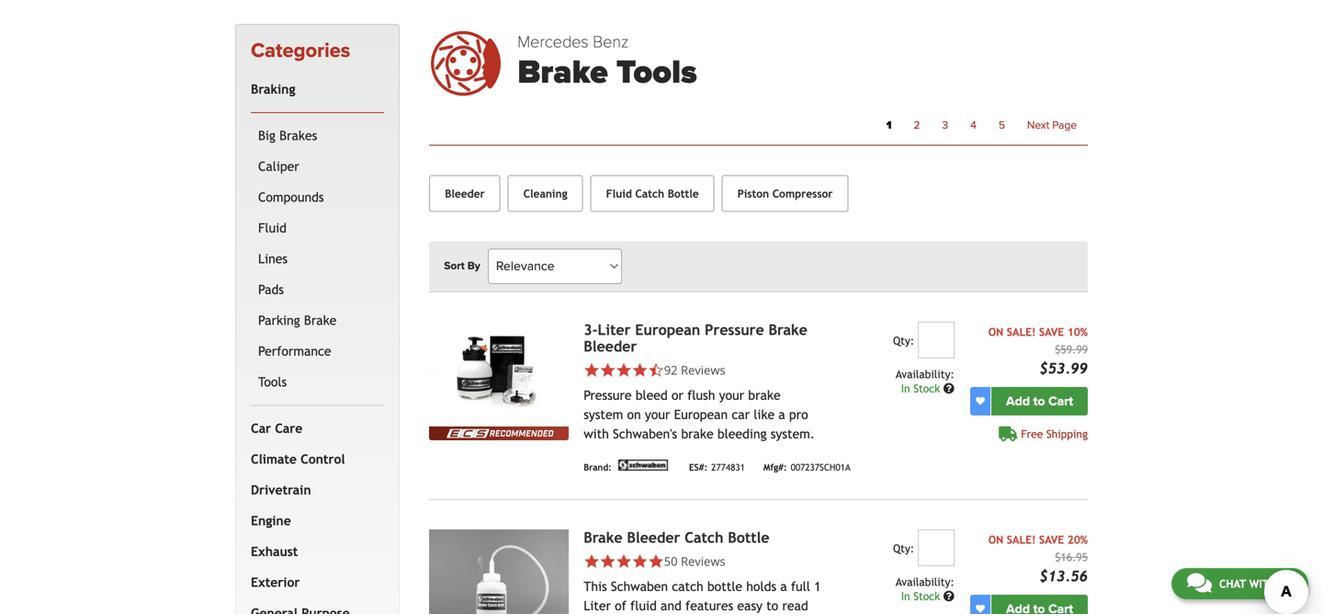 Task type: locate. For each thing, give the bounding box(es) containing it.
bleeding
[[718, 426, 767, 441]]

free
[[1022, 427, 1044, 440]]

None number field
[[918, 322, 955, 358], [918, 529, 955, 566], [918, 322, 955, 358], [918, 529, 955, 566]]

1 in stock from the top
[[902, 382, 944, 395]]

a left the full on the bottom right of the page
[[781, 579, 787, 594]]

parking
[[258, 313, 300, 328]]

bleeder up bleed
[[584, 338, 637, 355]]

50 reviews
[[664, 553, 726, 569]]

sale! inside on sale!                         save 20% $16.95 $13.56
[[1007, 533, 1036, 546]]

1 left 2
[[887, 119, 892, 132]]

save for $13.56
[[1040, 533, 1065, 546]]

$16.95
[[1055, 550, 1088, 563]]

a inside this schwaben catch bottle holds a full 1 liter of fluid and features easy to rea
[[781, 579, 787, 594]]

2
[[914, 119, 921, 132]]

pressure up system
[[584, 388, 632, 402]]

with down system
[[584, 426, 609, 441]]

$13.56
[[1040, 567, 1088, 584]]

0 vertical spatial qty:
[[894, 334, 915, 347]]

cleaning
[[524, 187, 568, 200]]

1 link
[[876, 114, 903, 138]]

brake inside mercedes benz brake tools
[[518, 52, 608, 92]]

brake down pads link
[[304, 313, 337, 328]]

0 horizontal spatial brake
[[681, 426, 714, 441]]

tools down benz
[[617, 52, 697, 92]]

1 vertical spatial in
[[902, 590, 911, 602]]

in stock for question circle image at right bottom
[[902, 590, 944, 602]]

2 stock from the top
[[914, 590, 941, 602]]

in for question circle image at right bottom
[[902, 590, 911, 602]]

0 horizontal spatial pressure
[[584, 388, 632, 402]]

fluid right cleaning
[[606, 187, 632, 200]]

save inside on sale!                         save 10% $59.99 $53.99
[[1040, 325, 1065, 338]]

es#2773388 - 007481sch01a - brake bleeder catch bottle - this schwaben catch bottle holds a full 1 liter of fluid and features easy to read oil level marks on side of bottle. comes complete with 90 flexible push-on bleeder nipple on one end and a vented no spill screw on cap on the other. - schwaben - audi bmw volkswagen mercedes benz mini image
[[429, 529, 569, 614]]

fluid
[[606, 187, 632, 200], [258, 220, 287, 235]]

or
[[672, 388, 684, 402]]

with inside the 'pressure bleed or flush your brake system on your european car like a pro with schwaben's brake bleeding system.'
[[584, 426, 609, 441]]

0 vertical spatial on
[[989, 325, 1004, 338]]

1 availability: from the top
[[896, 368, 955, 380]]

car care link
[[247, 413, 381, 444]]

0 horizontal spatial with
[[584, 426, 609, 441]]

full
[[791, 579, 811, 594]]

1 horizontal spatial catch
[[685, 529, 724, 546]]

reviews up the flush
[[681, 362, 726, 378]]

with
[[584, 426, 609, 441], [1250, 577, 1277, 590]]

1 vertical spatial 1
[[815, 579, 821, 594]]

1 vertical spatial sale!
[[1007, 533, 1036, 546]]

2 qty: from the top
[[894, 542, 915, 555]]

piston compressor link
[[722, 175, 849, 212]]

on
[[989, 325, 1004, 338], [989, 533, 1004, 546]]

fluid for fluid catch bottle
[[606, 187, 632, 200]]

european up 92 on the right bottom of page
[[635, 321, 701, 338]]

availability: for question circle icon
[[896, 368, 955, 380]]

sale! left the 10%
[[1007, 325, 1036, 338]]

4 link
[[960, 114, 988, 138]]

2 in from the top
[[902, 590, 911, 602]]

0 vertical spatial to
[[1034, 393, 1046, 409]]

2 sale! from the top
[[1007, 533, 1036, 546]]

1 inside 'link'
[[887, 119, 892, 132]]

1 vertical spatial to
[[767, 598, 779, 613]]

2 save from the top
[[1040, 533, 1065, 546]]

1 horizontal spatial bottle
[[728, 529, 770, 546]]

star image
[[584, 362, 600, 378], [616, 362, 632, 378], [632, 362, 648, 378], [584, 553, 600, 569], [600, 553, 616, 569], [648, 553, 664, 569]]

0 vertical spatial bottle
[[668, 187, 699, 200]]

to inside this schwaben catch bottle holds a full 1 liter of fluid and features easy to rea
[[767, 598, 779, 613]]

0 vertical spatial a
[[779, 407, 786, 422]]

1 vertical spatial add to wish list image
[[976, 604, 985, 613]]

tools inside braking subcategories element
[[258, 374, 287, 389]]

brake up like
[[749, 388, 781, 402]]

add to wish list image for $13.56
[[976, 604, 985, 613]]

0 vertical spatial availability:
[[896, 368, 955, 380]]

caliper
[[258, 159, 299, 174]]

bottle
[[668, 187, 699, 200], [728, 529, 770, 546]]

in for question circle icon
[[902, 382, 911, 395]]

1 vertical spatial bottle
[[728, 529, 770, 546]]

stock left question circle image at right bottom
[[914, 590, 941, 602]]

1 vertical spatial save
[[1040, 533, 1065, 546]]

0 vertical spatial reviews
[[681, 362, 726, 378]]

1 vertical spatial pressure
[[584, 388, 632, 402]]

1 horizontal spatial brake
[[749, 388, 781, 402]]

1 sale! from the top
[[1007, 325, 1036, 338]]

bottle left piston
[[668, 187, 699, 200]]

holds
[[747, 579, 777, 594]]

tools
[[617, 52, 697, 92], [258, 374, 287, 389]]

1 vertical spatial stock
[[914, 590, 941, 602]]

reviews up catch
[[681, 553, 726, 569]]

brake up es#:
[[681, 426, 714, 441]]

bleeder
[[445, 187, 485, 200], [584, 338, 637, 355], [627, 529, 681, 546]]

bottle up the holds
[[728, 529, 770, 546]]

sort by
[[444, 259, 481, 273]]

sale! left "20%"
[[1007, 533, 1036, 546]]

a left pro at the right bottom of page
[[779, 407, 786, 422]]

2 in stock from the top
[[902, 590, 944, 602]]

0 horizontal spatial fluid
[[258, 220, 287, 235]]

1 92 reviews link from the left
[[584, 362, 821, 378]]

a
[[779, 407, 786, 422], [781, 579, 787, 594]]

0 vertical spatial catch
[[636, 187, 665, 200]]

2 vertical spatial bleeder
[[627, 529, 681, 546]]

reviews for 50 reviews
[[681, 553, 726, 569]]

us
[[1280, 577, 1293, 590]]

pressure inside the 'pressure bleed or flush your brake system on your european car like a pro with schwaben's brake bleeding system.'
[[584, 388, 632, 402]]

caliper link
[[255, 151, 381, 182]]

climate
[[251, 452, 297, 466]]

1 vertical spatial brake
[[681, 426, 714, 441]]

0 vertical spatial your
[[719, 388, 745, 402]]

0 vertical spatial fluid
[[606, 187, 632, 200]]

0 vertical spatial sale!
[[1007, 325, 1036, 338]]

category navigation element
[[235, 24, 400, 614]]

with left us
[[1250, 577, 1277, 590]]

car
[[732, 407, 750, 422]]

engine
[[251, 513, 291, 528]]

parking brake link
[[255, 305, 381, 336]]

your down bleed
[[645, 407, 670, 422]]

mfg#:
[[764, 462, 787, 473]]

stock for question circle icon
[[914, 382, 941, 395]]

1 horizontal spatial pressure
[[705, 321, 765, 338]]

0 vertical spatial brake
[[749, 388, 781, 402]]

catch
[[636, 187, 665, 200], [685, 529, 724, 546]]

1 vertical spatial reviews
[[681, 553, 726, 569]]

1 horizontal spatial with
[[1250, 577, 1277, 590]]

comments image
[[1188, 572, 1212, 594]]

piston
[[738, 187, 770, 200]]

brake
[[749, 388, 781, 402], [681, 426, 714, 441]]

0 horizontal spatial tools
[[258, 374, 287, 389]]

availability: up question circle icon
[[896, 368, 955, 380]]

1 right the full on the bottom right of the page
[[815, 579, 821, 594]]

1 vertical spatial european
[[674, 407, 728, 422]]

1 save from the top
[[1040, 325, 1065, 338]]

0 horizontal spatial catch
[[636, 187, 665, 200]]

50 reviews link
[[584, 553, 821, 569], [664, 553, 726, 569]]

in
[[902, 382, 911, 395], [902, 590, 911, 602]]

chat with us
[[1220, 577, 1293, 590]]

sale! inside on sale!                         save 10% $59.99 $53.99
[[1007, 325, 1036, 338]]

next page
[[1028, 119, 1077, 132]]

0 vertical spatial liter
[[598, 321, 631, 338]]

0 vertical spatial bleeder
[[445, 187, 485, 200]]

1 vertical spatial in stock
[[902, 590, 944, 602]]

schwaben's
[[613, 426, 678, 441]]

to
[[1034, 393, 1046, 409], [767, 598, 779, 613]]

in left question circle icon
[[902, 382, 911, 395]]

1 vertical spatial on
[[989, 533, 1004, 546]]

1 reviews from the top
[[681, 362, 726, 378]]

availability: up question circle image at right bottom
[[896, 575, 955, 588]]

pressure up 92 reviews
[[705, 321, 765, 338]]

availability:
[[896, 368, 955, 380], [896, 575, 955, 588]]

fluid inside braking subcategories element
[[258, 220, 287, 235]]

tools down the performance
[[258, 374, 287, 389]]

on inside on sale!                         save 10% $59.99 $53.99
[[989, 325, 1004, 338]]

$59.99
[[1055, 343, 1088, 356]]

save inside on sale!                         save 20% $16.95 $13.56
[[1040, 533, 1065, 546]]

1 vertical spatial your
[[645, 407, 670, 422]]

liter inside this schwaben catch bottle holds a full 1 liter of fluid and features easy to rea
[[584, 598, 611, 613]]

1 horizontal spatial 1
[[887, 119, 892, 132]]

2 add to wish list image from the top
[[976, 604, 985, 613]]

1
[[887, 119, 892, 132], [815, 579, 821, 594]]

0 vertical spatial with
[[584, 426, 609, 441]]

1 on from the top
[[989, 325, 1004, 338]]

sale! for $53.99
[[1007, 325, 1036, 338]]

save left "20%"
[[1040, 533, 1065, 546]]

1 vertical spatial with
[[1250, 577, 1277, 590]]

question circle image
[[944, 383, 955, 394]]

chat with us link
[[1172, 568, 1309, 599]]

0 vertical spatial european
[[635, 321, 701, 338]]

1 vertical spatial a
[[781, 579, 787, 594]]

bleeder up sort by
[[445, 187, 485, 200]]

exterior link
[[247, 567, 381, 598]]

1 vertical spatial fluid
[[258, 220, 287, 235]]

tools link
[[255, 367, 381, 397]]

0 horizontal spatial to
[[767, 598, 779, 613]]

50
[[664, 553, 678, 569]]

add to wish list image
[[976, 396, 985, 406], [976, 604, 985, 613]]

stock left question circle icon
[[914, 382, 941, 395]]

1 vertical spatial liter
[[584, 598, 611, 613]]

1 vertical spatial qty:
[[894, 542, 915, 555]]

0 vertical spatial pressure
[[705, 321, 765, 338]]

european down the flush
[[674, 407, 728, 422]]

0 vertical spatial 1
[[887, 119, 892, 132]]

1 vertical spatial availability:
[[896, 575, 955, 588]]

on inside on sale!                         save 20% $16.95 $13.56
[[989, 533, 1004, 546]]

0 vertical spatial tools
[[617, 52, 697, 92]]

0 vertical spatial save
[[1040, 325, 1065, 338]]

a inside the 'pressure bleed or flush your brake system on your european car like a pro with schwaben's brake bleeding system.'
[[779, 407, 786, 422]]

stock for question circle image at right bottom
[[914, 590, 941, 602]]

braking link
[[247, 74, 381, 105]]

to right add
[[1034, 393, 1046, 409]]

0 vertical spatial stock
[[914, 382, 941, 395]]

reviews
[[681, 362, 726, 378], [681, 553, 726, 569]]

brake up this
[[584, 529, 623, 546]]

2 on from the top
[[989, 533, 1004, 546]]

1 stock from the top
[[914, 382, 941, 395]]

1 horizontal spatial fluid
[[606, 187, 632, 200]]

1 in from the top
[[902, 382, 911, 395]]

1 qty: from the top
[[894, 334, 915, 347]]

your up car at the right bottom of the page
[[719, 388, 745, 402]]

fluid up lines on the top left of the page
[[258, 220, 287, 235]]

0 vertical spatial in stock
[[902, 382, 944, 395]]

0 vertical spatial add to wish list image
[[976, 396, 985, 406]]

next
[[1028, 119, 1050, 132]]

on sale!                         save 20% $16.95 $13.56
[[989, 533, 1088, 584]]

exterior
[[251, 575, 300, 590]]

1 add to wish list image from the top
[[976, 396, 985, 406]]

2 reviews from the top
[[681, 553, 726, 569]]

stock
[[914, 382, 941, 395], [914, 590, 941, 602]]

brake inside 3-liter european pressure brake bleeder
[[769, 321, 808, 338]]

1 vertical spatial bleeder
[[584, 338, 637, 355]]

0 horizontal spatial your
[[645, 407, 670, 422]]

2 availability: from the top
[[896, 575, 955, 588]]

1 horizontal spatial to
[[1034, 393, 1046, 409]]

sale! for $13.56
[[1007, 533, 1036, 546]]

in left question circle image at right bottom
[[902, 590, 911, 602]]

add to cart button
[[992, 387, 1088, 415]]

your
[[719, 388, 745, 402], [645, 407, 670, 422]]

0 horizontal spatial 1
[[815, 579, 821, 594]]

3
[[943, 119, 949, 132]]

to down the holds
[[767, 598, 779, 613]]

compounds
[[258, 190, 324, 204]]

save
[[1040, 325, 1065, 338], [1040, 533, 1065, 546]]

bleeder link
[[429, 175, 501, 212]]

brake
[[518, 52, 608, 92], [304, 313, 337, 328], [769, 321, 808, 338], [584, 529, 623, 546]]

1 vertical spatial tools
[[258, 374, 287, 389]]

chat
[[1220, 577, 1247, 590]]

2 50 reviews link from the left
[[664, 553, 726, 569]]

1 horizontal spatial tools
[[617, 52, 697, 92]]

brake down mercedes
[[518, 52, 608, 92]]

bleeder inside 3-liter european pressure brake bleeder
[[584, 338, 637, 355]]

1 vertical spatial catch
[[685, 529, 724, 546]]

bottle
[[708, 579, 743, 594]]

save left the 10%
[[1040, 325, 1065, 338]]

brake up pro at the right bottom of page
[[769, 321, 808, 338]]

star image
[[600, 362, 616, 378], [616, 553, 632, 569], [632, 553, 648, 569]]

0 vertical spatial in
[[902, 382, 911, 395]]

es#2774831 - 007237sch01a - 3-liter european pressure brake bleeder - pressure bleed or flush your brake system on your european car like a pro with schwaben's brake bleeding system. - schwaben - audi bmw volkswagen mercedes benz mini porsche image
[[429, 322, 569, 426]]

bleeder up 50
[[627, 529, 681, 546]]

lines
[[258, 251, 288, 266]]



Task type: vqa. For each thing, say whether or not it's contained in the screenshot.
the Climate
yes



Task type: describe. For each thing, give the bounding box(es) containing it.
on for $53.99
[[989, 325, 1004, 338]]

braking
[[251, 82, 296, 96]]

european inside the 'pressure bleed or flush your brake system on your european car like a pro with schwaben's brake bleeding system.'
[[674, 407, 728, 422]]

3-liter european pressure brake bleeder
[[584, 321, 808, 355]]

1 50 reviews link from the left
[[584, 553, 821, 569]]

piston compressor
[[738, 187, 833, 200]]

qty: for question circle icon
[[894, 334, 915, 347]]

question circle image
[[944, 590, 955, 601]]

add to cart
[[1007, 393, 1074, 409]]

brake inside braking subcategories element
[[304, 313, 337, 328]]

page
[[1053, 119, 1077, 132]]

european inside 3-liter european pressure brake bleeder
[[635, 321, 701, 338]]

system.
[[771, 426, 815, 441]]

big brakes
[[258, 128, 317, 143]]

parking brake
[[258, 313, 337, 328]]

10%
[[1068, 325, 1088, 338]]

drivetrain
[[251, 482, 311, 497]]

car care
[[251, 421, 303, 436]]

next page link
[[1017, 114, 1088, 138]]

brake bleeder catch bottle
[[584, 529, 770, 546]]

easy
[[738, 598, 763, 613]]

mercedes
[[518, 32, 589, 52]]

availability: for question circle image at right bottom
[[896, 575, 955, 588]]

climate control link
[[247, 444, 381, 475]]

fluid link
[[255, 213, 381, 243]]

es#: 2774831
[[689, 462, 745, 473]]

cart
[[1049, 393, 1074, 409]]

mercedes benz brake tools
[[518, 32, 697, 92]]

fluid
[[631, 598, 657, 613]]

lines link
[[255, 243, 381, 274]]

of
[[615, 598, 627, 613]]

5 link
[[988, 114, 1017, 138]]

catch
[[672, 579, 704, 594]]

sort
[[444, 259, 465, 273]]

features
[[686, 598, 734, 613]]

0 horizontal spatial bottle
[[668, 187, 699, 200]]

this
[[584, 579, 607, 594]]

es#:
[[689, 462, 708, 473]]

2774831
[[712, 462, 745, 473]]

add
[[1007, 393, 1031, 409]]

to inside button
[[1034, 393, 1046, 409]]

performance
[[258, 344, 331, 358]]

big brakes link
[[255, 120, 381, 151]]

half star image
[[648, 362, 664, 378]]

exhaust link
[[247, 536, 381, 567]]

engine link
[[247, 505, 381, 536]]

paginated product list navigation navigation
[[518, 114, 1088, 138]]

categories
[[251, 39, 351, 63]]

brake bleeder catch bottle link
[[584, 529, 770, 546]]

reviews for 92 reviews
[[681, 362, 726, 378]]

brakes
[[280, 128, 317, 143]]

exhaust
[[251, 544, 298, 559]]

fluid for fluid
[[258, 220, 287, 235]]

2 92 reviews link from the left
[[664, 362, 726, 378]]

shipping
[[1047, 427, 1088, 440]]

1 inside this schwaben catch bottle holds a full 1 liter of fluid and features easy to rea
[[815, 579, 821, 594]]

on for $13.56
[[989, 533, 1004, 546]]

with inside "link"
[[1250, 577, 1277, 590]]

tools inside mercedes benz brake tools
[[617, 52, 697, 92]]

ecs tuning recommends this product. image
[[429, 426, 569, 440]]

on
[[627, 407, 641, 422]]

fluid catch bottle
[[606, 187, 699, 200]]

bleed
[[636, 388, 668, 402]]

qty: for question circle image at right bottom
[[894, 542, 915, 555]]

and
[[661, 598, 682, 613]]

climate control
[[251, 452, 345, 466]]

big
[[258, 128, 276, 143]]

in stock for question circle icon
[[902, 382, 944, 395]]

brand:
[[584, 462, 612, 473]]

care
[[275, 421, 303, 436]]

system
[[584, 407, 624, 422]]

1 horizontal spatial your
[[719, 388, 745, 402]]

save for $53.99
[[1040, 325, 1065, 338]]

car
[[251, 421, 271, 436]]

schwaben
[[611, 579, 668, 594]]

free shipping
[[1022, 427, 1088, 440]]

by
[[468, 259, 481, 273]]

performance link
[[255, 336, 381, 367]]

92
[[664, 362, 678, 378]]

this schwaben catch bottle holds a full 1 liter of fluid and features easy to rea
[[584, 579, 821, 614]]

pro
[[790, 407, 809, 422]]

pressure inside 3-liter european pressure brake bleeder
[[705, 321, 765, 338]]

3-
[[584, 321, 598, 338]]

compounds link
[[255, 182, 381, 213]]

$53.99
[[1040, 360, 1088, 377]]

liter inside 3-liter european pressure brake bleeder
[[598, 321, 631, 338]]

like
[[754, 407, 775, 422]]

fluid catch bottle link
[[591, 175, 715, 212]]

compressor
[[773, 187, 833, 200]]

007237sch01a
[[791, 462, 851, 473]]

92 reviews
[[664, 362, 726, 378]]

5
[[999, 119, 1006, 132]]

benz
[[593, 32, 629, 52]]

3 link
[[932, 114, 960, 138]]

add to wish list image for $53.99
[[976, 396, 985, 406]]

schwaben - corporate logo image
[[616, 459, 671, 470]]

braking subcategories element
[[251, 112, 384, 406]]



